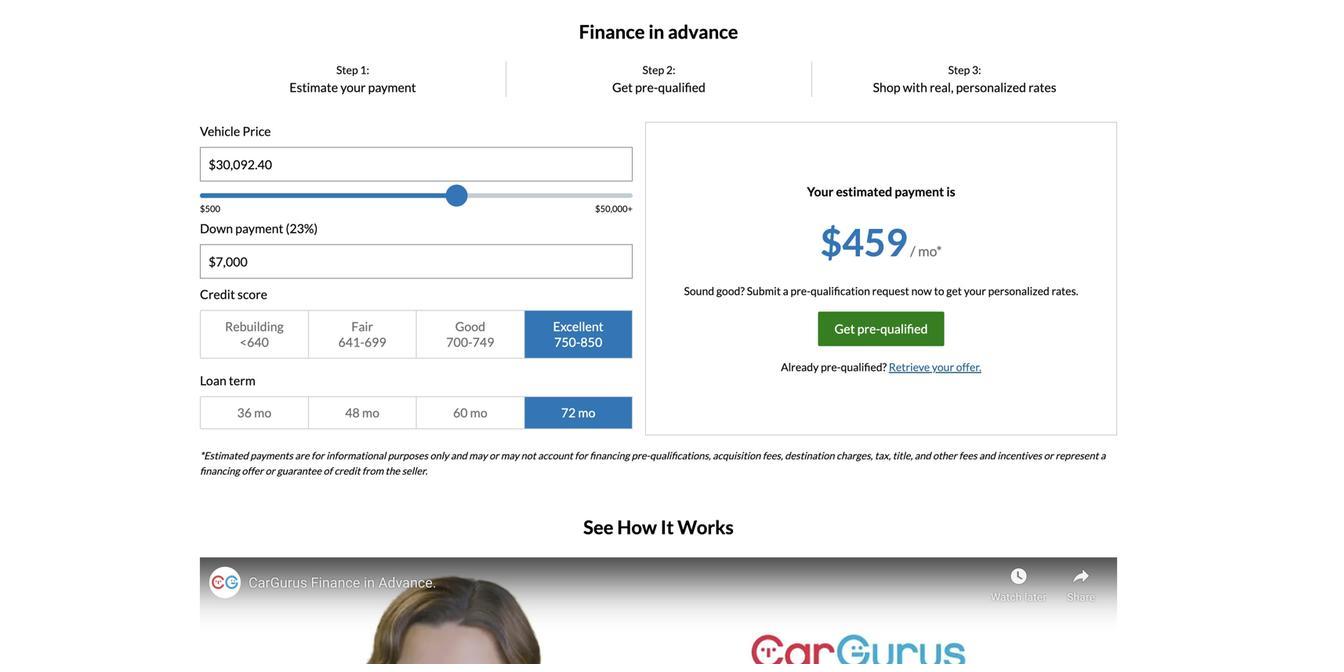 Task type: locate. For each thing, give the bounding box(es) containing it.
0 horizontal spatial step
[[337, 63, 358, 77]]

1 horizontal spatial for
[[575, 450, 588, 462]]

already
[[781, 361, 819, 374]]

1 vertical spatial your
[[965, 285, 987, 298]]

mo
[[254, 405, 272, 421], [362, 405, 380, 421], [470, 405, 488, 421], [578, 405, 596, 421]]

0 horizontal spatial and
[[451, 450, 467, 462]]

3 step from the left
[[949, 63, 971, 77]]

step left 1:
[[337, 63, 358, 77]]

payment inside step 1: estimate your payment
[[368, 80, 416, 95]]

36 mo
[[237, 405, 272, 421]]

0 horizontal spatial get
[[613, 80, 633, 95]]

your down 1:
[[341, 80, 366, 95]]

qualification
[[811, 285, 871, 298]]

1 horizontal spatial step
[[643, 63, 665, 77]]

fees
[[960, 450, 978, 462]]

1 horizontal spatial financing
[[590, 450, 630, 462]]

qualifications,
[[650, 450, 711, 462]]

0 vertical spatial personalized
[[957, 80, 1027, 95]]

1 vertical spatial a
[[1101, 450, 1106, 462]]

seller.
[[402, 465, 428, 477]]

pre- up qualified?
[[858, 321, 881, 337]]

fair 641-699
[[339, 319, 387, 350]]

purposes
[[388, 450, 428, 462]]

0 vertical spatial a
[[783, 285, 789, 298]]

1 may from the left
[[469, 450, 488, 462]]

qualified?
[[841, 361, 887, 374]]

step inside step 1: estimate your payment
[[337, 63, 358, 77]]

payment
[[368, 80, 416, 95], [895, 184, 945, 199], [235, 221, 284, 236]]

None text field
[[201, 148, 632, 181]]

pre-
[[636, 80, 658, 95], [791, 285, 811, 298], [858, 321, 881, 337], [821, 361, 841, 374], [632, 450, 650, 462]]

payment left is
[[895, 184, 945, 199]]

qualified inside button
[[881, 321, 928, 337]]

price
[[243, 124, 271, 139]]

mo right '36'
[[254, 405, 272, 421]]

offer.
[[957, 361, 982, 374]]

step inside the step 3: shop with real, personalized rates
[[949, 63, 971, 77]]

step inside "step 2: get pre-qualified"
[[643, 63, 665, 77]]

for
[[312, 450, 325, 462], [575, 450, 588, 462]]

now
[[912, 285, 933, 298]]

1 step from the left
[[337, 63, 358, 77]]

mo right 72
[[578, 405, 596, 421]]

a inside *estimated payments are for informational purposes only and may or may not account for financing pre-qualifications, acquisition fees, destination charges, tax, title, and other fees and incentives or represent a financing offer or guarantee of credit from the seller.
[[1101, 450, 1106, 462]]

credit score
[[200, 287, 268, 302]]

step for qualified
[[643, 63, 665, 77]]

payment down 1:
[[368, 80, 416, 95]]

850
[[581, 335, 603, 350]]

down payment (23%)
[[200, 221, 318, 236]]

your inside step 1: estimate your payment
[[341, 80, 366, 95]]

good?
[[717, 285, 745, 298]]

are
[[295, 450, 310, 462]]

financing down 72 mo
[[590, 450, 630, 462]]

retrieve your offer. link
[[889, 361, 982, 374]]

0 vertical spatial get
[[613, 80, 633, 95]]

3 mo from the left
[[470, 405, 488, 421]]

2 horizontal spatial step
[[949, 63, 971, 77]]

and
[[451, 450, 467, 462], [915, 450, 931, 462], [980, 450, 996, 462]]

72 mo
[[562, 405, 596, 421]]

get inside "step 2: get pre-qualified"
[[613, 80, 633, 95]]

0 horizontal spatial your
[[341, 80, 366, 95]]

and right title,
[[915, 450, 931, 462]]

your
[[341, 80, 366, 95], [965, 285, 987, 298], [933, 361, 955, 374]]

step left 2:
[[643, 63, 665, 77]]

loan
[[200, 373, 227, 388]]

$459
[[821, 219, 908, 265]]

credit
[[200, 287, 235, 302]]

your left offer.
[[933, 361, 955, 374]]

mo right 48
[[362, 405, 380, 421]]

pre- inside *estimated payments are for informational purposes only and may or may not account for financing pre-qualifications, acquisition fees, destination charges, tax, title, and other fees and incentives or represent a financing offer or guarantee of credit from the seller.
[[632, 450, 650, 462]]

pre- right "submit"
[[791, 285, 811, 298]]

and right fees
[[980, 450, 996, 462]]

is
[[947, 184, 956, 199]]

1 horizontal spatial your
[[933, 361, 955, 374]]

your
[[807, 184, 834, 199]]

1 vertical spatial get
[[835, 321, 856, 337]]

749
[[473, 335, 495, 350]]

rebuilding <640
[[225, 319, 284, 350]]

0 horizontal spatial financing
[[200, 465, 240, 477]]

good
[[455, 319, 486, 334]]

2 step from the left
[[643, 63, 665, 77]]

0 vertical spatial qualified
[[658, 80, 706, 95]]

for right account
[[575, 450, 588, 462]]

destination
[[785, 450, 835, 462]]

48
[[345, 405, 360, 421]]

step 3: shop with real, personalized rates
[[873, 63, 1057, 95]]

retrieve
[[889, 361, 930, 374]]

your estimated payment is
[[807, 184, 956, 199]]

or left not
[[490, 450, 499, 462]]

$459 / mo*
[[821, 219, 943, 265]]

qualified inside "step 2: get pre-qualified"
[[658, 80, 706, 95]]

step for real,
[[949, 63, 971, 77]]

0 horizontal spatial a
[[783, 285, 789, 298]]

loan term
[[200, 373, 256, 388]]

2 horizontal spatial or
[[1045, 450, 1054, 462]]

acquisition
[[713, 450, 761, 462]]

/
[[911, 243, 916, 259]]

2 horizontal spatial your
[[965, 285, 987, 298]]

mo for 36 mo
[[254, 405, 272, 421]]

get down qualification
[[835, 321, 856, 337]]

a right represent
[[1101, 450, 1106, 462]]

may
[[469, 450, 488, 462], [501, 450, 519, 462]]

0 horizontal spatial may
[[469, 450, 488, 462]]

1 horizontal spatial and
[[915, 450, 931, 462]]

0 vertical spatial your
[[341, 80, 366, 95]]

get
[[613, 80, 633, 95], [835, 321, 856, 337]]

2 horizontal spatial and
[[980, 450, 996, 462]]

1 and from the left
[[451, 450, 467, 462]]

personalized down 3:
[[957, 80, 1027, 95]]

your right get
[[965, 285, 987, 298]]

1 horizontal spatial may
[[501, 450, 519, 462]]

from
[[362, 465, 384, 477]]

financing down *estimated
[[200, 465, 240, 477]]

2 for from the left
[[575, 450, 588, 462]]

may right only
[[469, 450, 488, 462]]

0 horizontal spatial payment
[[235, 221, 284, 236]]

700-
[[447, 335, 473, 350]]

2 mo from the left
[[362, 405, 380, 421]]

1 mo from the left
[[254, 405, 272, 421]]

0 horizontal spatial for
[[312, 450, 325, 462]]

payment left (23%) at the left
[[235, 221, 284, 236]]

not
[[521, 450, 536, 462]]

1 vertical spatial qualified
[[881, 321, 928, 337]]

step left 3:
[[949, 63, 971, 77]]

and right only
[[451, 450, 467, 462]]

represent
[[1056, 450, 1099, 462]]

1 for from the left
[[312, 450, 325, 462]]

step
[[337, 63, 358, 77], [643, 63, 665, 77], [949, 63, 971, 77]]

request
[[873, 285, 910, 298]]

step for payment
[[337, 63, 358, 77]]

qualified
[[658, 80, 706, 95], [881, 321, 928, 337]]

personalized
[[957, 80, 1027, 95], [989, 285, 1050, 298]]

pre- down in at the top
[[636, 80, 658, 95]]

mo right 60 at bottom left
[[470, 405, 488, 421]]

title,
[[893, 450, 913, 462]]

to
[[935, 285, 945, 298]]

1 horizontal spatial payment
[[368, 80, 416, 95]]

get pre-qualified
[[835, 321, 928, 337]]

3 and from the left
[[980, 450, 996, 462]]

or
[[490, 450, 499, 462], [1045, 450, 1054, 462], [266, 465, 275, 477]]

or left represent
[[1045, 450, 1054, 462]]

4 mo from the left
[[578, 405, 596, 421]]

for right are
[[312, 450, 325, 462]]

a right "submit"
[[783, 285, 789, 298]]

qualified up 'retrieve'
[[881, 321, 928, 337]]

a
[[783, 285, 789, 298], [1101, 450, 1106, 462]]

750-
[[555, 335, 581, 350]]

pre- up how
[[632, 450, 650, 462]]

with
[[903, 80, 928, 95]]

pre- inside "step 2: get pre-qualified"
[[636, 80, 658, 95]]

0 vertical spatial financing
[[590, 450, 630, 462]]

0 horizontal spatial qualified
[[658, 80, 706, 95]]

0 horizontal spatial or
[[266, 465, 275, 477]]

1 horizontal spatial qualified
[[881, 321, 928, 337]]

1 horizontal spatial a
[[1101, 450, 1106, 462]]

1 vertical spatial payment
[[895, 184, 945, 199]]

get down finance
[[613, 80, 633, 95]]

personalized left rates.
[[989, 285, 1050, 298]]

qualified down 2:
[[658, 80, 706, 95]]

may left not
[[501, 450, 519, 462]]

financing
[[590, 450, 630, 462], [200, 465, 240, 477]]

1 horizontal spatial get
[[835, 321, 856, 337]]

0 vertical spatial payment
[[368, 80, 416, 95]]

vehicle price
[[200, 124, 271, 139]]

641-
[[339, 335, 365, 350]]

699
[[365, 335, 387, 350]]

of
[[324, 465, 333, 477]]

or down payments
[[266, 465, 275, 477]]



Task type: vqa. For each thing, say whether or not it's contained in the screenshot.
SEARCH for Search
no



Task type: describe. For each thing, give the bounding box(es) containing it.
get
[[947, 285, 962, 298]]

guarantee
[[277, 465, 322, 477]]

fees,
[[763, 450, 783, 462]]

works
[[678, 516, 734, 539]]

see how it works
[[584, 516, 734, 539]]

see
[[584, 516, 614, 539]]

down
[[200, 221, 233, 236]]

it
[[661, 516, 674, 539]]

submit
[[747, 285, 781, 298]]

mo for 60 mo
[[470, 405, 488, 421]]

2 vertical spatial your
[[933, 361, 955, 374]]

2 vertical spatial payment
[[235, 221, 284, 236]]

score
[[238, 287, 268, 302]]

<640
[[240, 335, 269, 350]]

(23%)
[[286, 221, 318, 236]]

1 vertical spatial financing
[[200, 465, 240, 477]]

excellent 750-850
[[553, 319, 604, 350]]

shop
[[873, 80, 901, 95]]

how
[[618, 516, 657, 539]]

estimated
[[837, 184, 893, 199]]

1 horizontal spatial or
[[490, 450, 499, 462]]

get inside get pre-qualified button
[[835, 321, 856, 337]]

pre- inside button
[[858, 321, 881, 337]]

sound
[[684, 285, 715, 298]]

48 mo
[[345, 405, 380, 421]]

real,
[[930, 80, 954, 95]]

advance
[[668, 20, 739, 43]]

finance
[[579, 20, 645, 43]]

informational
[[326, 450, 386, 462]]

the
[[386, 465, 400, 477]]

pre- right the "already"
[[821, 361, 841, 374]]

$50,000+
[[596, 204, 633, 214]]

3:
[[973, 63, 982, 77]]

$500
[[200, 204, 220, 214]]

2 may from the left
[[501, 450, 519, 462]]

2:
[[667, 63, 676, 77]]

60 mo
[[453, 405, 488, 421]]

sound good? submit a pre-qualification request now to get your personalized rates.
[[684, 285, 1079, 298]]

tax,
[[875, 450, 891, 462]]

other
[[933, 450, 958, 462]]

vehicle
[[200, 124, 240, 139]]

1 vertical spatial personalized
[[989, 285, 1050, 298]]

finance in advance
[[579, 20, 739, 43]]

step 1: estimate your payment
[[290, 63, 416, 95]]

offer
[[242, 465, 264, 477]]

excellent
[[553, 319, 604, 334]]

rates.
[[1052, 285, 1079, 298]]

2 and from the left
[[915, 450, 931, 462]]

Down payment (23%) text field
[[201, 245, 632, 278]]

personalized inside the step 3: shop with real, personalized rates
[[957, 80, 1027, 95]]

2 horizontal spatial payment
[[895, 184, 945, 199]]

already pre-qualified? retrieve your offer.
[[781, 361, 982, 374]]

mo for 72 mo
[[578, 405, 596, 421]]

estimate
[[290, 80, 338, 95]]

only
[[430, 450, 449, 462]]

in
[[649, 20, 665, 43]]

credit
[[335, 465, 360, 477]]

mo for 48 mo
[[362, 405, 380, 421]]

get pre-qualified button
[[819, 312, 945, 346]]

fair
[[352, 319, 373, 334]]

*estimated payments are for informational purposes only and may or may not account for financing pre-qualifications, acquisition fees, destination charges, tax, title, and other fees and incentives or represent a financing offer or guarantee of credit from the seller.
[[200, 450, 1106, 477]]

72
[[562, 405, 576, 421]]

36
[[237, 405, 252, 421]]

60
[[453, 405, 468, 421]]

1:
[[360, 63, 370, 77]]

*estimated
[[200, 450, 249, 462]]

incentives
[[998, 450, 1043, 462]]

step 2: get pre-qualified
[[613, 63, 706, 95]]

term
[[229, 373, 256, 388]]

charges,
[[837, 450, 873, 462]]

account
[[538, 450, 573, 462]]

rates
[[1029, 80, 1057, 95]]



